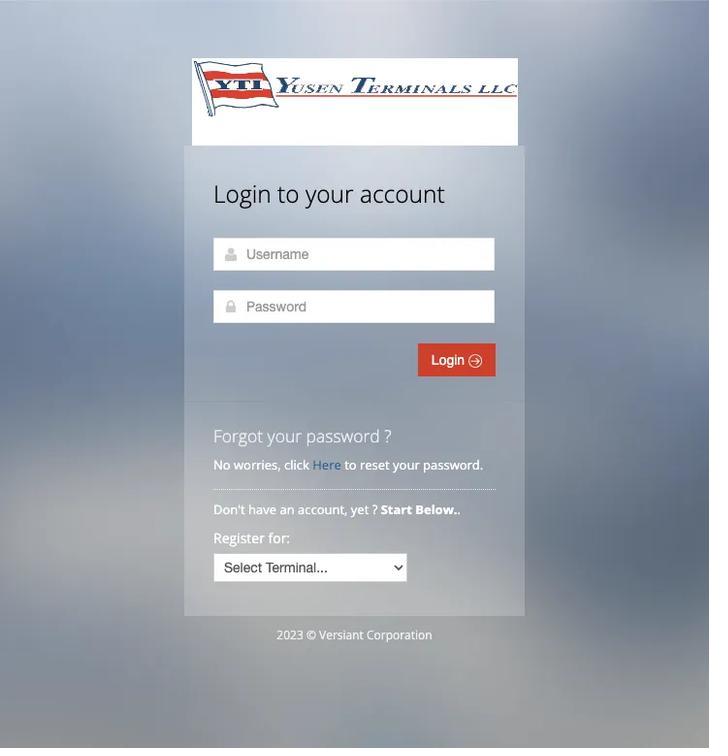Task type: vqa. For each thing, say whether or not it's contained in the screenshot.
the left Login
yes



Task type: locate. For each thing, give the bounding box(es) containing it.
1 horizontal spatial login
[[432, 353, 469, 368]]

0 horizontal spatial your
[[268, 424, 302, 448]]

1 horizontal spatial to
[[345, 456, 357, 474]]

? right yet
[[373, 501, 378, 519]]

0 horizontal spatial ?
[[373, 501, 378, 519]]

©
[[307, 627, 316, 644]]

0 vertical spatial to
[[278, 178, 300, 210]]

yet
[[351, 501, 369, 519]]

1 vertical spatial your
[[268, 424, 302, 448]]

0 vertical spatial login
[[214, 178, 272, 210]]

1 vertical spatial login
[[432, 353, 469, 368]]

0 horizontal spatial login
[[214, 178, 272, 210]]

an
[[280, 501, 295, 519]]

login
[[214, 178, 272, 210], [432, 353, 469, 368]]

register for:
[[214, 529, 290, 548]]

Username text field
[[214, 238, 495, 271]]

password.
[[423, 456, 484, 474]]

your right reset
[[393, 456, 420, 474]]

your up click
[[268, 424, 302, 448]]

start
[[381, 501, 413, 519]]

user image
[[223, 247, 239, 262]]

2 horizontal spatial your
[[393, 456, 420, 474]]

1 vertical spatial ?
[[373, 501, 378, 519]]

for:
[[269, 529, 290, 548]]

account
[[360, 178, 445, 210]]

reset
[[360, 456, 390, 474]]

login inside button
[[432, 353, 469, 368]]

login for login
[[432, 353, 469, 368]]

no
[[214, 456, 231, 474]]

1 horizontal spatial your
[[306, 178, 354, 210]]

? up reset
[[385, 424, 392, 448]]

to
[[278, 178, 300, 210], [345, 456, 357, 474]]

to right the "here"
[[345, 456, 357, 474]]

2023 © versiant corporation
[[277, 627, 433, 644]]

worries,
[[234, 456, 281, 474]]

swapright image
[[469, 354, 483, 368]]

1 vertical spatial to
[[345, 456, 357, 474]]

1 horizontal spatial ?
[[385, 424, 392, 448]]

?
[[385, 424, 392, 448], [373, 501, 378, 519]]

your up the username text box
[[306, 178, 354, 210]]

0 vertical spatial your
[[306, 178, 354, 210]]

0 vertical spatial ?
[[385, 424, 392, 448]]

your
[[306, 178, 354, 210], [268, 424, 302, 448], [393, 456, 420, 474]]

to up the username text box
[[278, 178, 300, 210]]

lock image
[[223, 299, 239, 315]]

2023
[[277, 627, 304, 644]]

to inside the forgot your password ? no worries, click here to reset your password.
[[345, 456, 357, 474]]



Task type: describe. For each thing, give the bounding box(es) containing it.
password
[[306, 424, 380, 448]]

forgot
[[214, 424, 263, 448]]

here link
[[313, 456, 342, 474]]

.
[[458, 501, 461, 519]]

0 horizontal spatial to
[[278, 178, 300, 210]]

Password password field
[[214, 290, 495, 323]]

have
[[249, 501, 277, 519]]

don't
[[214, 501, 245, 519]]

login for login to your account
[[214, 178, 272, 210]]

login button
[[418, 344, 496, 377]]

below.
[[416, 501, 458, 519]]

versiant
[[319, 627, 364, 644]]

register
[[214, 529, 265, 548]]

don't have an account, yet ? start below. .
[[214, 501, 464, 519]]

? inside the forgot your password ? no worries, click here to reset your password.
[[385, 424, 392, 448]]

forgot your password ? no worries, click here to reset your password.
[[214, 424, 484, 474]]

here
[[313, 456, 342, 474]]

account,
[[298, 501, 348, 519]]

corporation
[[367, 627, 433, 644]]

login to your account
[[214, 178, 445, 210]]

click
[[285, 456, 310, 474]]

2 vertical spatial your
[[393, 456, 420, 474]]



